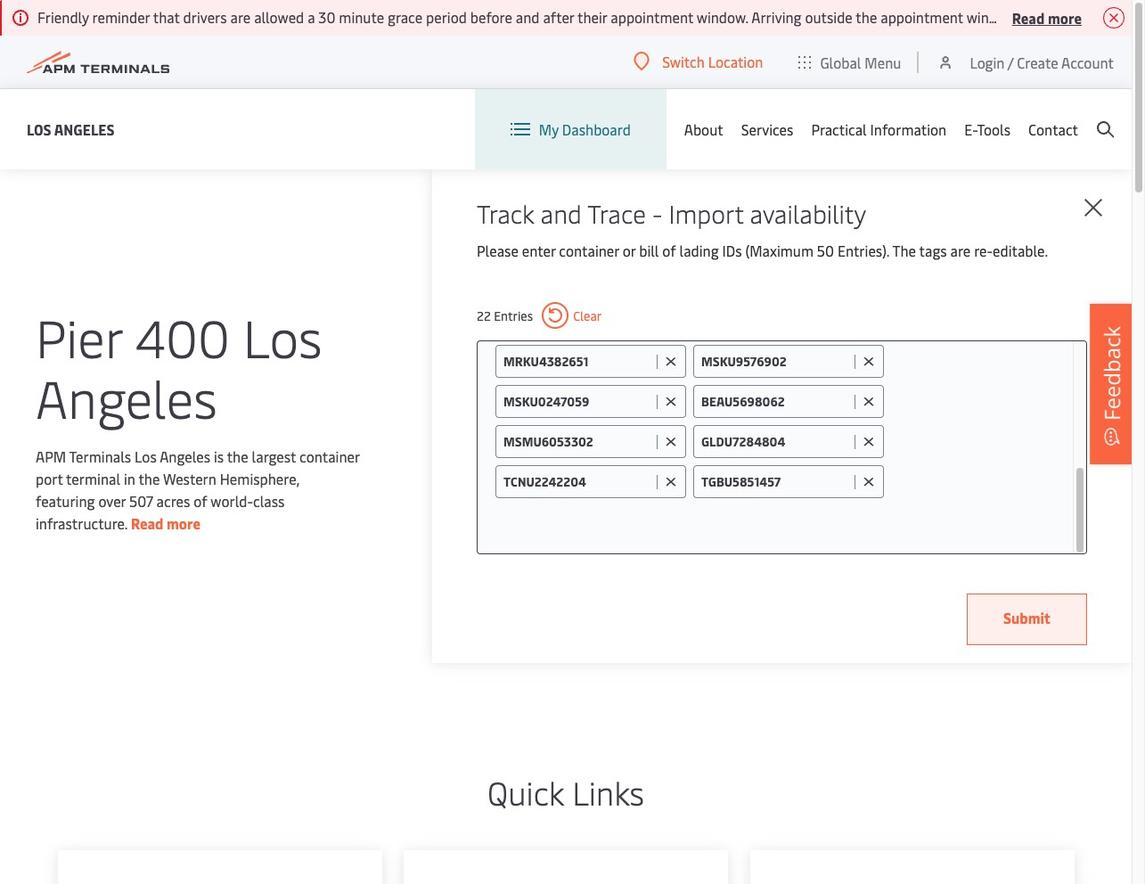 Task type: vqa. For each thing, say whether or not it's contained in the screenshot.
Tools
yes



Task type: locate. For each thing, give the bounding box(es) containing it.
0 vertical spatial read more
[[1013, 8, 1083, 27]]

clear button
[[542, 302, 602, 329]]

over
[[98, 491, 126, 511]]

of down western in the bottom left of the page
[[194, 491, 207, 511]]

22
[[477, 307, 491, 324]]

22 entries
[[477, 307, 533, 324]]

angeles inside pier 400 los angeles
[[36, 362, 217, 432]]

1 vertical spatial the
[[139, 469, 160, 489]]

hemisphere,
[[220, 469, 300, 489]]

the right is
[[227, 447, 249, 466]]

read more button
[[1013, 6, 1083, 29]]

400
[[135, 301, 230, 372]]

in
[[124, 469, 135, 489]]

practical information
[[812, 119, 947, 139]]

los
[[27, 119, 51, 139], [243, 301, 323, 372], [135, 447, 157, 466]]

los inside apm terminals los angeles is the largest container port terminal in the western hemisphere, featuring over 507 acres of world-class infrastructure.
[[135, 447, 157, 466]]

and
[[541, 196, 582, 230]]

services
[[742, 119, 794, 139]]

port
[[36, 469, 63, 489]]

my
[[539, 119, 559, 139]]

0 horizontal spatial read
[[131, 514, 164, 533]]

pier 400 los angeles
[[36, 301, 323, 432]]

0 horizontal spatial the
[[139, 469, 160, 489]]

ids
[[723, 241, 742, 260]]

more
[[1049, 8, 1083, 27], [167, 514, 201, 533]]

global menu button
[[781, 35, 920, 89]]

read for read more link
[[131, 514, 164, 533]]

0 horizontal spatial container
[[300, 447, 360, 466]]

trace
[[588, 196, 646, 230]]

bill
[[640, 241, 659, 260]]

0 horizontal spatial read more
[[131, 514, 201, 533]]

50
[[818, 241, 835, 260]]

about
[[685, 119, 724, 139]]

2 vertical spatial angeles
[[160, 447, 211, 466]]

2 horizontal spatial los
[[243, 301, 323, 372]]

more left close alert icon
[[1049, 8, 1083, 27]]

container right largest
[[300, 447, 360, 466]]

my dashboard button
[[511, 89, 631, 169]]

container
[[559, 241, 620, 260], [300, 447, 360, 466]]

the
[[227, 447, 249, 466], [139, 469, 160, 489]]

of
[[663, 241, 676, 260], [194, 491, 207, 511]]

1 vertical spatial read more
[[131, 514, 201, 533]]

login / create account link
[[938, 36, 1115, 88]]

0 vertical spatial read
[[1013, 8, 1045, 27]]

read inside button
[[1013, 8, 1045, 27]]

submit button
[[967, 594, 1088, 646]]

acres
[[157, 491, 190, 511]]

re-
[[975, 241, 993, 260]]

tools
[[978, 119, 1011, 139]]

Entered ID text field
[[504, 353, 653, 370], [702, 353, 851, 370], [504, 433, 653, 450], [702, 433, 851, 450]]

0 horizontal spatial los
[[27, 119, 51, 139]]

0 horizontal spatial of
[[194, 491, 207, 511]]

featuring
[[36, 491, 95, 511]]

apm terminals los angeles is the largest container port terminal in the western hemisphere, featuring over 507 acres of world-class infrastructure.
[[36, 447, 360, 533]]

los angeles link
[[27, 118, 115, 140]]

0 horizontal spatial more
[[167, 514, 201, 533]]

0 vertical spatial more
[[1049, 8, 1083, 27]]

services button
[[742, 89, 794, 169]]

Entered ID text field
[[504, 393, 653, 410], [702, 393, 851, 410], [504, 474, 653, 490], [702, 474, 851, 490]]

read down 507
[[131, 514, 164, 533]]

practical
[[812, 119, 867, 139]]

la secondary image
[[33, 454, 346, 721]]

read
[[1013, 8, 1045, 27], [131, 514, 164, 533]]

entries).
[[838, 241, 890, 260]]

practical information button
[[812, 89, 947, 169]]

1 vertical spatial los
[[243, 301, 323, 372]]

the right in
[[139, 469, 160, 489]]

1 horizontal spatial container
[[559, 241, 620, 260]]

angeles inside apm terminals los angeles is the largest container port terminal in the western hemisphere, featuring over 507 acres of world-class infrastructure.
[[160, 447, 211, 466]]

0 vertical spatial container
[[559, 241, 620, 260]]

please enter container or bill of lading ids (maximum 50 entries). the tags are re-editable.
[[477, 241, 1049, 260]]

submit
[[1004, 608, 1051, 628]]

angeles
[[54, 119, 115, 139], [36, 362, 217, 432], [160, 447, 211, 466]]

more down acres
[[167, 514, 201, 533]]

read for read more button
[[1013, 8, 1045, 27]]

close alert image
[[1104, 7, 1125, 29]]

more inside button
[[1049, 8, 1083, 27]]

the
[[893, 241, 917, 260]]

los angeles
[[27, 119, 115, 139]]

0 vertical spatial the
[[227, 447, 249, 466]]

1 vertical spatial of
[[194, 491, 207, 511]]

1 vertical spatial more
[[167, 514, 201, 533]]

1 vertical spatial read
[[131, 514, 164, 533]]

container left or
[[559, 241, 620, 260]]

0 vertical spatial los
[[27, 119, 51, 139]]

1 vertical spatial angeles
[[36, 362, 217, 432]]

0 vertical spatial of
[[663, 241, 676, 260]]

read more link
[[131, 514, 201, 533]]

login
[[971, 52, 1005, 72]]

-
[[653, 196, 663, 230]]

switch location
[[663, 52, 764, 71]]

read more
[[1013, 8, 1083, 27], [131, 514, 201, 533]]

infrastructure.
[[36, 514, 128, 533]]

switch
[[663, 52, 705, 71]]

information
[[871, 119, 947, 139]]

1 horizontal spatial of
[[663, 241, 676, 260]]

clear
[[574, 307, 602, 324]]

los inside pier 400 los angeles
[[243, 301, 323, 372]]

world-
[[211, 491, 253, 511]]

1 horizontal spatial read more
[[1013, 8, 1083, 27]]

availability
[[750, 196, 867, 230]]

class
[[253, 491, 285, 511]]

feedback button
[[1091, 304, 1135, 465]]

read more down acres
[[131, 514, 201, 533]]

1 vertical spatial container
[[300, 447, 360, 466]]

2 vertical spatial los
[[135, 447, 157, 466]]

or
[[623, 241, 636, 260]]

please
[[477, 241, 519, 260]]

e-tools button
[[965, 89, 1011, 169]]

1 horizontal spatial read
[[1013, 8, 1045, 27]]

read more up 'login / create account'
[[1013, 8, 1083, 27]]

1 horizontal spatial los
[[135, 447, 157, 466]]

contact
[[1029, 119, 1079, 139]]

read up login / create account link at top
[[1013, 8, 1045, 27]]

menu
[[865, 52, 902, 72]]

more for read more link
[[167, 514, 201, 533]]

lading
[[680, 241, 719, 260]]

are
[[951, 241, 971, 260]]

global
[[821, 52, 862, 72]]

1 horizontal spatial more
[[1049, 8, 1083, 27]]

angeles for terminals
[[160, 447, 211, 466]]

of right bill
[[663, 241, 676, 260]]



Task type: describe. For each thing, give the bounding box(es) containing it.
my dashboard
[[539, 119, 631, 139]]

editable.
[[993, 241, 1049, 260]]

tags
[[920, 241, 948, 260]]

dashboard
[[562, 119, 631, 139]]

terminal
[[66, 469, 120, 489]]

los for pier 400 los angeles
[[243, 301, 323, 372]]

global menu
[[821, 52, 902, 72]]

create
[[1018, 52, 1059, 72]]

angeles for 400
[[36, 362, 217, 432]]

is
[[214, 447, 224, 466]]

container inside apm terminals los angeles is the largest container port terminal in the western hemisphere, featuring over 507 acres of world-class infrastructure.
[[300, 447, 360, 466]]

apm
[[36, 447, 66, 466]]

507
[[129, 491, 153, 511]]

account
[[1062, 52, 1115, 72]]

of inside apm terminals los angeles is the largest container port terminal in the western hemisphere, featuring over 507 acres of world-class infrastructure.
[[194, 491, 207, 511]]

e-
[[965, 119, 978, 139]]

pier
[[36, 301, 122, 372]]

western
[[163, 469, 217, 489]]

switch location button
[[634, 52, 764, 71]]

more for read more button
[[1049, 8, 1083, 27]]

e-tools
[[965, 119, 1011, 139]]

feedback
[[1098, 326, 1127, 421]]

los for apm terminals los angeles is the largest container port terminal in the western hemisphere, featuring over 507 acres of world-class infrastructure.
[[135, 447, 157, 466]]

import
[[669, 196, 744, 230]]

location
[[709, 52, 764, 71]]

enter
[[522, 241, 556, 260]]

read more for read more link
[[131, 514, 201, 533]]

entries
[[494, 307, 533, 324]]

contact button
[[1029, 89, 1079, 169]]

quick
[[488, 770, 565, 814]]

1 horizontal spatial the
[[227, 447, 249, 466]]

about button
[[685, 89, 724, 169]]

largest
[[252, 447, 296, 466]]

quick links
[[488, 770, 645, 814]]

(maximum
[[746, 241, 814, 260]]

terminals
[[69, 447, 131, 466]]

0 vertical spatial angeles
[[54, 119, 115, 139]]

links
[[573, 770, 645, 814]]

track
[[477, 196, 535, 230]]

track and trace - import availability
[[477, 196, 867, 230]]

login / create account
[[971, 52, 1115, 72]]

read more for read more button
[[1013, 8, 1083, 27]]

/
[[1008, 52, 1014, 72]]



